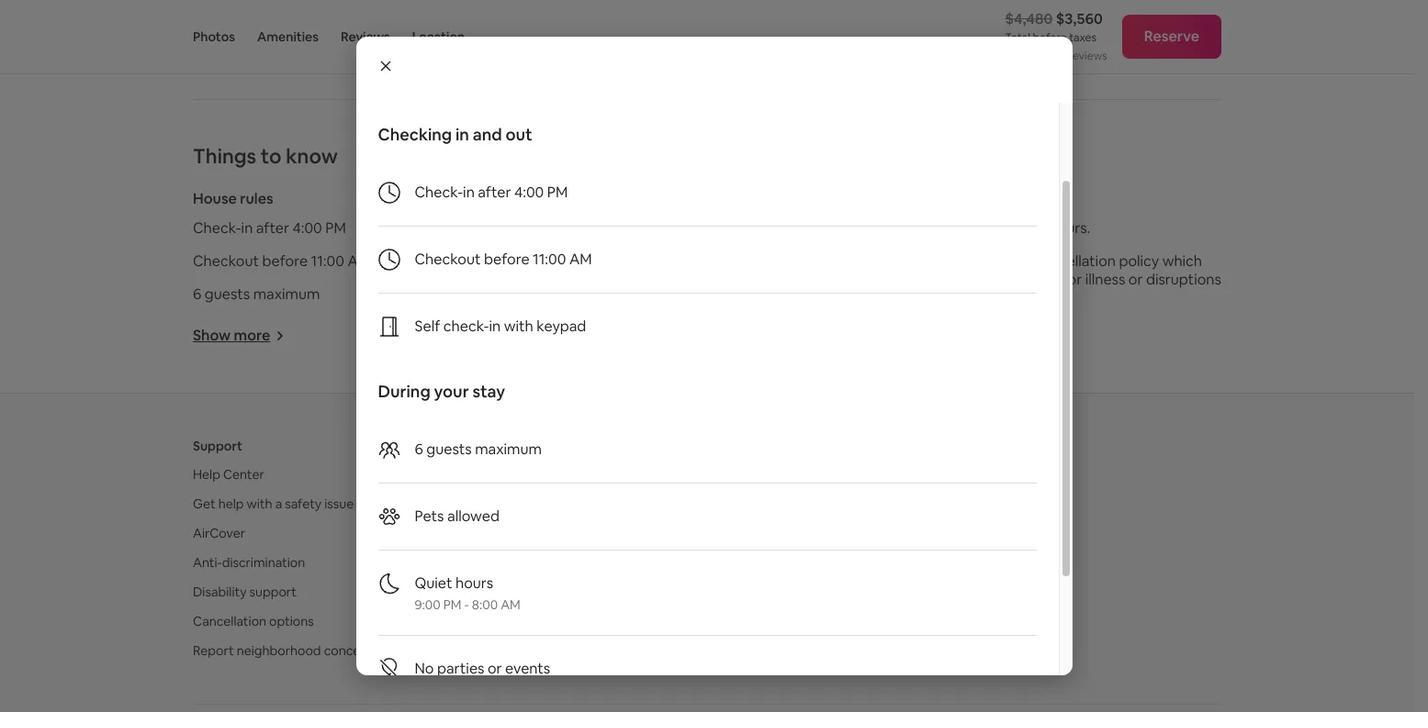 Task type: vqa. For each thing, say whether or not it's contained in the screenshot.
the top guest
no



Task type: locate. For each thing, give the bounding box(es) containing it.
more
[[234, 326, 270, 345], [582, 326, 618, 345]]

0 vertical spatial your
[[434, 381, 469, 402]]

with left the 'keypad' at the left
[[504, 317, 533, 336]]

4:00 up security
[[514, 183, 544, 202]]

0 horizontal spatial your
[[434, 381, 469, 402]]

1 vertical spatial cancellation
[[1034, 252, 1116, 271]]

maximum
[[253, 285, 320, 304], [475, 440, 542, 459]]

cancellation
[[193, 613, 266, 630]]

free
[[888, 219, 918, 238]]

to left know
[[261, 143, 281, 169]]

0 vertical spatial check-
[[415, 183, 463, 202]]

a for safety
[[275, 496, 282, 512]]

1 horizontal spatial maximum
[[475, 440, 542, 459]]

before inside house rules dialog
[[484, 250, 529, 269]]

1 horizontal spatial with
[[504, 317, 533, 336]]

1 horizontal spatial after
[[478, 183, 511, 202]]

11:00 inside house rules dialog
[[533, 250, 566, 269]]

1 vertical spatial guests
[[426, 440, 472, 459]]

0 horizontal spatial 6
[[193, 285, 201, 304]]

house
[[193, 189, 237, 208]]

am inside quiet hours 9:00 pm - 8:00 am
[[501, 597, 520, 613]]

illness
[[1085, 270, 1125, 289]]

a left the gate
[[685, 252, 693, 271]]

are up providing
[[272, 12, 294, 31]]

0 vertical spatial after
[[478, 183, 511, 202]]

pool/hot tub without a gate or lock
[[541, 252, 775, 271]]

during your stay
[[378, 381, 505, 402]]

with right help
[[247, 496, 272, 512]]

1 horizontal spatial 6
[[415, 440, 423, 459]]

check-
[[415, 183, 463, 202], [193, 219, 241, 238]]

0 horizontal spatial a
[[275, 496, 282, 512]]

check-
[[443, 317, 489, 336]]

before left "pool/hot"
[[484, 250, 529, 269]]

show more button for monoxide
[[541, 326, 633, 345]]

check- down checking in and out
[[415, 183, 463, 202]]

reserve
[[1144, 27, 1199, 46]]

1 horizontal spatial check-in after 4:00 pm
[[415, 183, 568, 202]]

pm left -
[[443, 597, 461, 613]]

0 horizontal spatial cancellation
[[921, 219, 1003, 238]]

1 horizontal spatial show more
[[541, 326, 618, 345]]

before down rules
[[262, 252, 308, 271]]

0 horizontal spatial show more button
[[193, 326, 285, 345]]

cancellation up the
[[921, 219, 1003, 238]]

0 vertical spatial 6 guests maximum
[[193, 285, 320, 304]]

for down rated
[[435, 34, 454, 53]]

1 horizontal spatial checkout
[[415, 250, 481, 269]]

0 vertical spatial maximum
[[253, 285, 320, 304]]

0 horizontal spatial 6 guests maximum
[[193, 285, 320, 304]]

1 horizontal spatial am
[[501, 597, 520, 613]]

1 horizontal spatial show more button
[[541, 326, 633, 345]]

2 horizontal spatial am
[[569, 250, 592, 269]]

2 horizontal spatial before
[[1033, 30, 1067, 45]]

checkout down house rules
[[193, 252, 259, 271]]

1 horizontal spatial show
[[541, 326, 578, 345]]

0 vertical spatial with
[[504, 317, 533, 336]]

guests.
[[457, 34, 506, 53]]

0 horizontal spatial or
[[488, 659, 502, 679]]

committed
[[193, 34, 269, 53]]

get help with a safety issue link
[[193, 496, 354, 512]]

pm left &
[[547, 183, 568, 202]]

with
[[504, 317, 533, 336], [247, 496, 272, 512]]

support
[[193, 438, 243, 455]]

1 vertical spatial 4:00
[[292, 219, 322, 238]]

1 vertical spatial pm
[[325, 219, 346, 238]]

a for gate
[[685, 252, 693, 271]]

1 horizontal spatial guests
[[426, 440, 472, 459]]

in down checking in and out
[[463, 183, 475, 202]]

6 guests maximum
[[193, 285, 320, 304], [415, 440, 542, 459]]

0 horizontal spatial with
[[247, 496, 272, 512]]

163
[[1049, 49, 1066, 63]]

reviews
[[1069, 49, 1107, 63]]

0 horizontal spatial more
[[234, 326, 270, 345]]

your
[[434, 381, 469, 402], [581, 467, 607, 483]]

0 horizontal spatial pm
[[325, 219, 346, 238]]

help
[[193, 467, 220, 483]]

0 horizontal spatial show
[[193, 326, 231, 345]]

1 horizontal spatial checkout before 11:00 am
[[415, 250, 592, 269]]

cancellation inside the 'review the host's full cancellation policy which applies even if you cancel for illness or disruptions caused by covid-19.'
[[1034, 252, 1116, 271]]

disability support
[[193, 584, 297, 601]]

1 are from the left
[[272, 12, 294, 31]]

4:00 down know
[[292, 219, 322, 238]]

1 horizontal spatial your
[[581, 467, 607, 483]]

after down and
[[478, 183, 511, 202]]

the
[[940, 252, 962, 271]]

0 horizontal spatial show more
[[193, 326, 270, 345]]

a left safety
[[275, 496, 282, 512]]

1 horizontal spatial more
[[582, 326, 618, 345]]

camera/recording
[[599, 219, 722, 238]]

1 vertical spatial a
[[275, 496, 282, 512]]

host's
[[966, 252, 1008, 271]]

0 horizontal spatial 11:00
[[311, 252, 344, 271]]

0 vertical spatial to
[[272, 34, 287, 53]]

guests inside house rules dialog
[[426, 440, 472, 459]]

checkout inside house rules dialog
[[415, 250, 481, 269]]

disability support link
[[193, 584, 297, 601]]

a
[[685, 252, 693, 271], [275, 496, 282, 512]]

1 horizontal spatial cancellation
[[1034, 252, 1116, 271]]

policy
[[1119, 252, 1159, 271]]

after
[[478, 183, 511, 202], [256, 219, 289, 238]]

1 horizontal spatial 4:00
[[514, 183, 544, 202]]

security camera/recording device
[[541, 219, 769, 238]]

1 horizontal spatial for
[[1006, 219, 1026, 238]]

for
[[435, 34, 454, 53], [1006, 219, 1026, 238], [1062, 270, 1082, 289]]

or left the lock at right top
[[730, 252, 744, 271]]

and
[[473, 124, 502, 145]]

check-in after 4:00 pm
[[415, 183, 568, 202], [193, 219, 346, 238]]

1 vertical spatial for
[[1006, 219, 1026, 238]]

0 horizontal spatial after
[[256, 219, 289, 238]]

0 vertical spatial pm
[[547, 183, 568, 202]]

checkout before 11:00 am down rules
[[193, 252, 370, 271]]

your inside house rules dialog
[[434, 381, 469, 402]]

during
[[378, 381, 430, 402]]

2 show from the left
[[541, 326, 578, 345]]

cancellation down hours.
[[1034, 252, 1116, 271]]

1 horizontal spatial a
[[685, 252, 693, 271]]

or right illness
[[1128, 270, 1143, 289]]

am
[[569, 250, 592, 269], [347, 252, 370, 271], [501, 597, 520, 613]]

self
[[415, 317, 440, 336]]

your for airbnb
[[581, 467, 607, 483]]

1 horizontal spatial 6 guests maximum
[[415, 440, 542, 459]]

0 horizontal spatial are
[[272, 12, 294, 31]]

for inside superhosts are experienced, highly rated hosts who are committed to providing great stays for guests.
[[435, 34, 454, 53]]

show
[[193, 326, 231, 345], [541, 326, 578, 345]]

after down rules
[[256, 219, 289, 238]]

1 horizontal spatial check-
[[415, 183, 463, 202]]

check-in after 4:00 pm inside house rules dialog
[[415, 183, 568, 202]]

great
[[357, 34, 393, 53]]

1 vertical spatial 6
[[415, 440, 423, 459]]

2 are from the left
[[544, 12, 565, 31]]

0 horizontal spatial guests
[[205, 285, 250, 304]]

0 vertical spatial 6
[[193, 285, 201, 304]]

2 vertical spatial pm
[[443, 597, 461, 613]]

experienced,
[[297, 12, 385, 31]]

1 vertical spatial with
[[247, 496, 272, 512]]

1 vertical spatial your
[[581, 467, 607, 483]]

aircover link
[[193, 525, 245, 542]]

center
[[223, 467, 264, 483]]

1 vertical spatial check-
[[193, 219, 241, 238]]

to left providing
[[272, 34, 287, 53]]

with inside house rules dialog
[[504, 317, 533, 336]]

help center
[[193, 467, 264, 483]]

0 vertical spatial a
[[685, 252, 693, 271]]

1 horizontal spatial before
[[484, 250, 529, 269]]

1 vertical spatial 6 guests maximum
[[415, 440, 542, 459]]

0 horizontal spatial 4:00
[[292, 219, 322, 238]]

1 show more from the left
[[193, 326, 270, 345]]

9:00
[[415, 597, 441, 613]]

superhosts
[[193, 12, 269, 31]]

monoxide
[[594, 285, 662, 304]]

pm down know
[[325, 219, 346, 238]]

get help with a safety issue
[[193, 496, 354, 512]]

2 show more button from the left
[[541, 326, 633, 345]]

&
[[588, 189, 599, 208]]

your left stay
[[434, 381, 469, 402]]

checkout up check-
[[415, 250, 481, 269]]

2 horizontal spatial or
[[1128, 270, 1143, 289]]

for left illness
[[1062, 270, 1082, 289]]

know
[[286, 143, 338, 169]]

check-in after 4:00 pm down rules
[[193, 219, 346, 238]]

0 vertical spatial for
[[435, 34, 454, 53]]

who
[[511, 12, 540, 31]]

1 horizontal spatial 11:00
[[533, 250, 566, 269]]

2 horizontal spatial pm
[[547, 183, 568, 202]]

before inside the $4,480 $3,560 total before taxes 163 reviews
[[1033, 30, 1067, 45]]

check-in after 4:00 pm down and
[[415, 183, 568, 202]]

0 horizontal spatial for
[[435, 34, 454, 53]]

tub
[[602, 252, 626, 271]]

show more
[[193, 326, 270, 345], [541, 326, 618, 345]]

reviews button
[[341, 0, 390, 73]]

stay
[[472, 381, 505, 402]]

to inside superhosts are experienced, highly rated hosts who are committed to providing great stays for guests.
[[272, 34, 287, 53]]

without
[[629, 252, 681, 271]]

1 show more button from the left
[[193, 326, 285, 345]]

or left the events
[[488, 659, 502, 679]]

after inside house rules dialog
[[478, 183, 511, 202]]

0 vertical spatial check-in after 4:00 pm
[[415, 183, 568, 202]]

in left and
[[455, 124, 469, 145]]

8:00
[[472, 597, 498, 613]]

keypad
[[537, 317, 586, 336]]

before
[[1033, 30, 1067, 45], [484, 250, 529, 269], [262, 252, 308, 271]]

11:00
[[533, 250, 566, 269], [311, 252, 344, 271]]

1 vertical spatial after
[[256, 219, 289, 238]]

report neighborhood concern
[[193, 643, 372, 659]]

for left the 48 at right
[[1006, 219, 1026, 238]]

1 horizontal spatial are
[[544, 12, 565, 31]]

review the host's full cancellation policy which applies even if you cancel for illness or disruptions caused by covid-19.
[[888, 252, 1221, 308]]

checkout before 11:00 am up self check-in with keypad
[[415, 250, 592, 269]]

checking in and out
[[378, 124, 532, 145]]

2 vertical spatial for
[[1062, 270, 1082, 289]]

1 horizontal spatial pm
[[443, 597, 461, 613]]

home
[[610, 467, 644, 483]]

guests
[[205, 285, 250, 304], [426, 440, 472, 459]]

check- down house
[[193, 219, 241, 238]]

location
[[412, 28, 465, 45]]

0 horizontal spatial maximum
[[253, 285, 320, 304]]

0 horizontal spatial check-in after 4:00 pm
[[193, 219, 346, 238]]

0 horizontal spatial am
[[347, 252, 370, 271]]

show more button for guests
[[193, 326, 285, 345]]

1 vertical spatial maximum
[[475, 440, 542, 459]]

caused
[[888, 288, 937, 308]]

checkout before 11:00 am inside house rules dialog
[[415, 250, 592, 269]]

before up 163
[[1033, 30, 1067, 45]]

issue
[[324, 496, 354, 512]]

0 vertical spatial cancellation
[[921, 219, 1003, 238]]

security
[[541, 219, 596, 238]]

are right who
[[544, 12, 565, 31]]

your left the home
[[581, 467, 607, 483]]

0 vertical spatial guests
[[205, 285, 250, 304]]

0 vertical spatial 4:00
[[514, 183, 544, 202]]

2 horizontal spatial for
[[1062, 270, 1082, 289]]

6 inside house rules dialog
[[415, 440, 423, 459]]

parties
[[437, 659, 484, 679]]



Task type: describe. For each thing, give the bounding box(es) containing it.
1 show from the left
[[193, 326, 231, 345]]

gate
[[696, 252, 727, 271]]

get
[[193, 496, 215, 512]]

even
[[939, 270, 972, 289]]

airbnb your home link
[[538, 467, 644, 483]]

quiet
[[415, 574, 452, 593]]

newsroom
[[883, 467, 948, 483]]

no
[[415, 659, 434, 679]]

help
[[218, 496, 244, 512]]

house rules
[[193, 189, 273, 208]]

1 vertical spatial check-in after 4:00 pm
[[193, 219, 346, 238]]

$3,560
[[1056, 9, 1103, 28]]

safety & property
[[541, 189, 664, 208]]

pets allowed
[[415, 507, 499, 526]]

hours
[[455, 574, 493, 593]]

0 horizontal spatial check-
[[193, 219, 241, 238]]

$4,480 $3,560 total before taxes 163 reviews
[[1005, 9, 1107, 63]]

anti-
[[193, 555, 222, 571]]

0 horizontal spatial checkout before 11:00 am
[[193, 252, 370, 271]]

pm inside quiet hours 9:00 pm - 8:00 am
[[443, 597, 461, 613]]

quiet hours 9:00 pm - 8:00 am
[[415, 574, 520, 613]]

location button
[[412, 0, 465, 73]]

2 more from the left
[[582, 326, 618, 345]]

applies
[[888, 270, 936, 289]]

airbnb
[[538, 467, 578, 483]]

alarm
[[665, 285, 703, 304]]

providing
[[290, 34, 354, 53]]

neighborhood
[[237, 643, 321, 659]]

hours.
[[1049, 219, 1090, 238]]

photos
[[193, 28, 235, 45]]

amenities button
[[257, 0, 319, 73]]

1 vertical spatial to
[[261, 143, 281, 169]]

carbon monoxide alarm
[[541, 285, 703, 304]]

disability
[[193, 584, 247, 601]]

check- inside house rules dialog
[[415, 183, 463, 202]]

review
[[888, 252, 936, 271]]

rules
[[240, 189, 273, 208]]

by
[[940, 288, 957, 308]]

things to know
[[193, 143, 338, 169]]

0 horizontal spatial before
[[262, 252, 308, 271]]

0 horizontal spatial checkout
[[193, 252, 259, 271]]

your for during
[[434, 381, 469, 402]]

maximum inside house rules dialog
[[475, 440, 542, 459]]

1 more from the left
[[234, 326, 270, 345]]

for inside the 'review the host's full cancellation policy which applies even if you cancel for illness or disruptions caused by covid-19.'
[[1062, 270, 1082, 289]]

lock
[[747, 252, 775, 271]]

newsroom link
[[883, 467, 948, 483]]

-
[[464, 597, 469, 613]]

device
[[725, 219, 769, 238]]

1 horizontal spatial or
[[730, 252, 744, 271]]

discrimination
[[222, 555, 305, 571]]

reviews
[[341, 28, 390, 45]]

pets
[[415, 507, 444, 526]]

19.
[[1011, 288, 1029, 308]]

no parties or events
[[415, 659, 550, 679]]

taxes
[[1069, 30, 1097, 45]]

if
[[975, 270, 984, 289]]

rated
[[432, 12, 468, 31]]

in up stay
[[489, 317, 501, 336]]

in down rules
[[241, 219, 253, 238]]

6 guests maximum inside house rules dialog
[[415, 440, 542, 459]]

out
[[505, 124, 532, 145]]

carbon
[[541, 285, 591, 304]]

airbnb your home
[[538, 467, 644, 483]]

disruptions
[[1146, 270, 1221, 289]]

safety
[[541, 189, 585, 208]]

self check-in with keypad
[[415, 317, 586, 336]]

help center link
[[193, 467, 264, 483]]

report
[[193, 643, 234, 659]]

reserve button
[[1122, 15, 1221, 59]]

report neighborhood concern link
[[193, 643, 372, 659]]

2 show more from the left
[[541, 326, 618, 345]]

photos button
[[193, 0, 235, 73]]

free cancellation for 48 hours.
[[888, 219, 1090, 238]]

or inside house rules dialog
[[488, 659, 502, 679]]

or inside the 'review the host's full cancellation policy which applies even if you cancel for illness or disruptions caused by covid-19.'
[[1128, 270, 1143, 289]]

anti-discrimination
[[193, 555, 305, 571]]

$4,480
[[1005, 9, 1053, 28]]

4:00 inside house rules dialog
[[514, 183, 544, 202]]

hosting
[[538, 438, 586, 455]]

stays
[[397, 34, 431, 53]]

concern
[[324, 643, 372, 659]]

highly
[[388, 12, 428, 31]]

cancellation options link
[[193, 613, 314, 630]]

covid-
[[960, 288, 1011, 308]]

safety
[[285, 496, 322, 512]]

hosts
[[471, 12, 508, 31]]

events
[[505, 659, 550, 679]]

cancel
[[1015, 270, 1059, 289]]

you
[[987, 270, 1012, 289]]

aircover
[[193, 525, 245, 542]]

checking
[[378, 124, 452, 145]]

total
[[1005, 30, 1030, 45]]

anti-discrimination link
[[193, 555, 305, 571]]

house rules dialog
[[356, 17, 1072, 713]]



